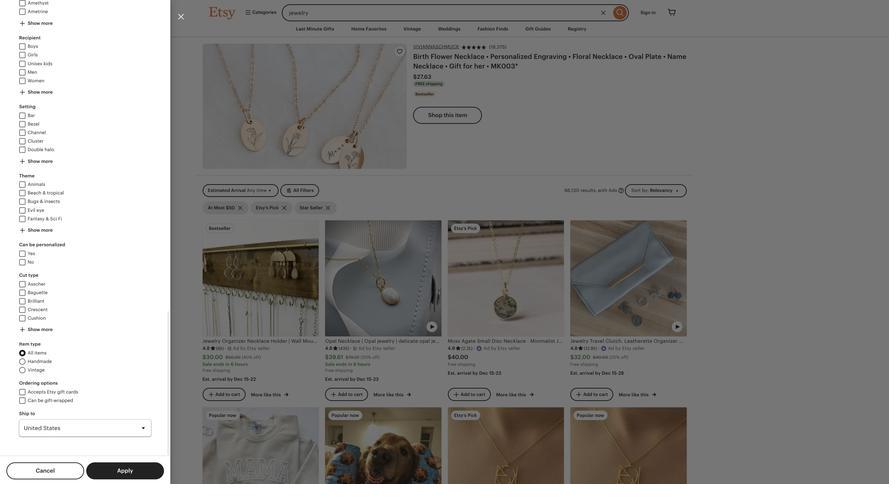 Task type: locate. For each thing, give the bounding box(es) containing it.
0 horizontal spatial with
[[598, 188, 608, 193]]

3 popular from the left
[[577, 413, 594, 418]]

add to cart button down est. arrival by dec 15-28 at the bottom of the page
[[571, 388, 614, 401]]

0 vertical spatial type
[[28, 273, 39, 278]]

1 vertical spatial be
[[38, 398, 43, 404]]

2 in from the left
[[348, 362, 352, 367]]

can be personalized yes no
[[19, 242, 65, 265]]

4.8
[[203, 346, 210, 351], [325, 346, 333, 351], [571, 346, 578, 351]]

to for 32.00
[[594, 392, 598, 397]]

4 add to cart from the left
[[584, 392, 608, 397]]

ends down 39.61
[[336, 362, 347, 367]]

3 add from the left
[[461, 392, 470, 397]]

hours inside $ 39.61 $ 79.22 (50% off) sale ends in 6 hours free shipping
[[358, 362, 371, 367]]

show more button down cushion
[[16, 324, 56, 337]]

personalized
[[36, 242, 65, 248]]

1 vertical spatial est. arrival by dec 15-23
[[325, 377, 379, 382]]

1 vertical spatial bestseller
[[209, 226, 231, 231]]

6 down 50.00
[[231, 362, 234, 367]]

2 horizontal spatial popular now link
[[571, 408, 687, 484]]

jewelry travel clutch. leatherette organizer wallet with ring roll & zippered pockets
[[571, 339, 777, 344]]

add for 30.00
[[215, 392, 225, 397]]

est. arrival by dec 15-28
[[571, 371, 624, 376]]

customized monogram necklace, turn your name into a one-of-a-kind statement piece, personalized handmade women gold name necklace image
[[448, 408, 564, 484]]

now for "personalized mama sweatshirt with kid names on sleeve, mothers day gift, birthday gift for mom, new mom gift, minimalist cool mom sweater" 'image'
[[227, 413, 237, 418]]

1 horizontal spatial be
[[38, 398, 43, 404]]

more for setting
[[41, 159, 53, 164]]

ship to
[[19, 411, 35, 417]]

to
[[226, 392, 230, 397], [348, 392, 353, 397], [471, 392, 476, 397], [594, 392, 598, 397], [30, 411, 35, 417]]

all filters
[[293, 188, 314, 193]]

to for 40.00
[[471, 392, 476, 397]]

arrival
[[457, 371, 472, 376], [580, 371, 594, 376], [212, 377, 226, 382], [335, 377, 349, 382]]

0 horizontal spatial now
[[227, 413, 237, 418]]

2 horizontal spatial now
[[595, 413, 605, 418]]

0 horizontal spatial all
[[28, 351, 33, 356]]

show more down ametrine
[[27, 21, 53, 26]]

tropical
[[47, 190, 64, 196]]

1 6 from the left
[[231, 362, 234, 367]]

free inside the $ 40.00 free shipping
[[448, 362, 457, 367]]

by down $ 30.00 $ 50.00 (40% off) sale ends in 6 hours free shipping
[[227, 377, 233, 382]]

shipping down (2.2k)
[[458, 362, 476, 367]]

setting
[[19, 104, 36, 109]]

5 show from the top
[[28, 327, 40, 333]]

show down fantasy
[[28, 228, 40, 233]]

4.8 for 30.00
[[203, 346, 210, 351]]

add for 32.00
[[584, 392, 593, 397]]

est. arrival by dec 15-23 down $ 39.61 $ 79.22 (50% off) sale ends in 6 hours free shipping
[[325, 377, 379, 382]]

ordering options accepts etsy gift cards can be gift-wrapped
[[19, 381, 78, 404]]

add to cart button
[[203, 388, 246, 401], [325, 388, 368, 401], [448, 388, 491, 401], [571, 388, 614, 401]]

necklace
[[247, 339, 270, 344]]

free down 32.00
[[571, 362, 580, 367]]

$ down '(12.8k)'
[[593, 355, 596, 360]]

off) inside $ 39.61 $ 79.22 (50% off) sale ends in 6 hours free shipping
[[373, 355, 380, 360]]

0 horizontal spatial popular now link
[[203, 408, 319, 484]]

channel
[[28, 130, 46, 135]]

$ inside the $ 40.00 free shipping
[[448, 354, 452, 361]]

ends down 30.00
[[213, 362, 224, 367]]

show down women
[[28, 90, 40, 95]]

0 vertical spatial etsy's
[[454, 226, 467, 231]]

· for 30.00
[[225, 346, 226, 351]]

|
[[289, 339, 290, 344]]

5 show more from the top
[[27, 327, 53, 333]]

by for 39.61
[[350, 377, 356, 382]]

2 more from the top
[[41, 90, 53, 95]]

0 horizontal spatial organizer
[[222, 339, 246, 344]]

off) right (50%
[[373, 355, 380, 360]]

add to cart button for 32.00
[[571, 388, 614, 401]]

show more button down double
[[16, 155, 56, 168]]

est. arrival by dec 15-23 for 40.00
[[448, 371, 502, 376]]

(12.8k)
[[584, 346, 597, 351]]

3 cart from the left
[[477, 392, 486, 397]]

wall
[[291, 339, 302, 344]]

add to cart
[[215, 392, 240, 397], [338, 392, 363, 397], [461, 392, 486, 397], [584, 392, 608, 397]]

4 · from the left
[[598, 346, 600, 351]]

show more button down women
[[16, 86, 56, 99]]

0 vertical spatial bestseller
[[416, 92, 434, 96]]

sale down 30.00
[[203, 362, 212, 367]]

1 horizontal spatial 6
[[354, 362, 357, 367]]

4.8 up 30.00
[[203, 346, 210, 351]]

3 off) from the left
[[621, 355, 629, 360]]

0 horizontal spatial jewelry
[[203, 339, 221, 344]]

0 horizontal spatial sale
[[203, 362, 212, 367]]

hours down (40%
[[235, 362, 248, 367]]

23 for 40.00
[[496, 371, 502, 376]]

shipping down 39.61
[[335, 368, 353, 373]]

animals
[[28, 182, 45, 187]]

show down ametrine
[[28, 21, 40, 26]]

dec
[[480, 371, 488, 376], [602, 371, 611, 376], [234, 377, 243, 382], [357, 377, 366, 382]]

2 show more button from the top
[[16, 86, 56, 99]]

with
[[598, 188, 608, 193], [696, 339, 706, 344]]

2 off) from the left
[[373, 355, 380, 360]]

15-
[[490, 371, 496, 376], [612, 371, 619, 376], [244, 377, 251, 382], [367, 377, 373, 382]]

0 vertical spatial be
[[29, 242, 35, 248]]

1 4.8 from the left
[[203, 346, 210, 351]]

(6k)
[[216, 346, 224, 351]]

2 pick from the top
[[468, 413, 477, 418]]

sale inside $ 30.00 $ 50.00 (40% off) sale ends in 6 hours free shipping
[[203, 362, 212, 367]]

2 etsy's from the top
[[454, 413, 467, 418]]

type inside "item type all items handmade vintage"
[[31, 342, 41, 347]]

sale for 30.00
[[203, 362, 212, 367]]

1 pick from the top
[[468, 226, 477, 231]]

show more button down fantasy
[[16, 224, 56, 237]]

cart
[[231, 392, 240, 397], [354, 392, 363, 397], [477, 392, 486, 397], [599, 392, 608, 397]]

1 add to cart from the left
[[215, 392, 240, 397]]

1 horizontal spatial ends
[[336, 362, 347, 367]]

show more button down ametrine
[[16, 17, 56, 30]]

can up yes
[[19, 242, 28, 248]]

off) right (20%
[[621, 355, 629, 360]]

2 horizontal spatial 4.8
[[571, 346, 578, 351]]

2 etsy's pick from the top
[[454, 413, 477, 418]]

smaller xs image
[[397, 49, 403, 55]]

in down 79.22
[[348, 362, 352, 367]]

by down $ 32.00 $ 40.00 (20% off) free shipping
[[596, 371, 601, 376]]

1 popular from the left
[[209, 413, 226, 418]]

leatherette
[[625, 339, 653, 344]]

0 vertical spatial etsy's pick
[[454, 226, 477, 231]]

jewelry
[[203, 339, 221, 344], [571, 339, 589, 344]]

with left ring
[[696, 339, 706, 344]]

hours for 30.00
[[235, 362, 248, 367]]

etsy's for moss agate small disc necklace - minimalist jewelry gift for her - 14k gold filled chain dainty, petite, delicate chain - everyday necklace image
[[454, 226, 467, 231]]

popular now link
[[203, 408, 319, 484], [325, 408, 442, 484], [571, 408, 687, 484]]

1 horizontal spatial in
[[348, 362, 352, 367]]

now
[[227, 413, 237, 418], [350, 413, 359, 418], [595, 413, 605, 418]]

show more down double
[[27, 159, 53, 164]]

2 add to cart button from the left
[[325, 388, 368, 401]]

$ down 4.9
[[448, 354, 452, 361]]

free down 39.61
[[325, 368, 334, 373]]

2 show more from the top
[[27, 90, 53, 95]]

popular now
[[209, 413, 237, 418], [332, 413, 359, 418], [577, 413, 605, 418]]

3 show more button from the top
[[16, 155, 56, 168]]

ends for 39.61
[[336, 362, 347, 367]]

& right bugs
[[40, 199, 43, 204]]

3 4.8 from the left
[[571, 346, 578, 351]]

5 show more button from the top
[[16, 324, 56, 337]]

2 show from the top
[[28, 90, 40, 95]]

jewelry organizer necklace holder | wall mounted rustic wood, necklaces, earrings organizer image
[[203, 221, 319, 337]]

add down the $ 40.00 free shipping
[[461, 392, 470, 397]]

sale
[[203, 362, 212, 367], [325, 362, 335, 367]]

39.61
[[329, 354, 343, 361]]

2 add from the left
[[338, 392, 347, 397]]

1 horizontal spatial 4.8
[[325, 346, 333, 351]]

66,130
[[565, 188, 580, 193]]

show more for recipient
[[27, 90, 53, 95]]

evil
[[28, 208, 35, 213]]

4 add to cart button from the left
[[571, 388, 614, 401]]

2 horizontal spatial organizer
[[654, 339, 678, 344]]

0 vertical spatial est. arrival by dec 15-23
[[448, 371, 502, 376]]

zippered
[[735, 339, 757, 344]]

add to cart for 30.00
[[215, 392, 240, 397]]

· right "(435)"
[[351, 346, 352, 351]]

off) inside $ 32.00 $ 40.00 (20% off) free shipping
[[621, 355, 629, 360]]

1 horizontal spatial hours
[[358, 362, 371, 367]]

6 inside $ 39.61 $ 79.22 (50% off) sale ends in 6 hours free shipping
[[354, 362, 357, 367]]

free down 4.9
[[448, 362, 457, 367]]

more down women
[[41, 90, 53, 95]]

(40%
[[242, 355, 252, 360]]

2 horizontal spatial off)
[[621, 355, 629, 360]]

free
[[416, 82, 425, 86]]

show more
[[27, 21, 53, 26], [27, 90, 53, 95], [27, 159, 53, 164], [27, 228, 53, 233], [27, 327, 53, 333]]

1 jewelry from the left
[[203, 339, 221, 344]]

more down cushion
[[41, 327, 53, 333]]

show for setting
[[28, 159, 40, 164]]

0 vertical spatial 23
[[496, 371, 502, 376]]

1 horizontal spatial now
[[350, 413, 359, 418]]

1 horizontal spatial jewelry
[[571, 339, 589, 344]]

all left filters
[[293, 188, 299, 193]]

show down double
[[28, 159, 40, 164]]

3 show more from the top
[[27, 159, 53, 164]]

shipping up est. arrival by dec 15-22
[[213, 368, 230, 373]]

1 popular now link from the left
[[203, 408, 319, 484]]

est. arrival by dec 15-22
[[203, 377, 256, 382]]

cart for 40.00
[[477, 392, 486, 397]]

0 horizontal spatial est. arrival by dec 15-23
[[325, 377, 379, 382]]

jewelry up (6k)
[[203, 339, 221, 344]]

show more down women
[[27, 90, 53, 95]]

free inside $ 39.61 $ 79.22 (50% off) sale ends in 6 hours free shipping
[[325, 368, 334, 373]]

1 vertical spatial etsy's pick
[[454, 413, 477, 418]]

1 horizontal spatial 23
[[496, 371, 502, 376]]

show more down cushion
[[27, 327, 53, 333]]

0 horizontal spatial 23
[[373, 377, 379, 382]]

3 popular now from the left
[[577, 413, 605, 418]]

40.00 left (20%
[[596, 355, 609, 360]]

1 popular now from the left
[[209, 413, 237, 418]]

est. arrival by dec 15-23 down the $ 40.00 free shipping
[[448, 371, 502, 376]]

1 horizontal spatial off)
[[373, 355, 380, 360]]

2 jewelry from the left
[[571, 339, 589, 344]]

pockets
[[758, 339, 777, 344]]

1 now from the left
[[227, 413, 237, 418]]

all
[[293, 188, 299, 193], [28, 351, 33, 356]]

sale inside $ 39.61 $ 79.22 (50% off) sale ends in 6 hours free shipping
[[325, 362, 335, 367]]

ends inside $ 30.00 $ 50.00 (40% off) sale ends in 6 hours free shipping
[[213, 362, 224, 367]]

3 now from the left
[[595, 413, 605, 418]]

show
[[28, 21, 40, 26], [28, 90, 40, 95], [28, 159, 40, 164], [28, 228, 40, 233], [28, 327, 40, 333]]

0 vertical spatial pick
[[468, 226, 477, 231]]

add to cart button down $ 39.61 $ 79.22 (50% off) sale ends in 6 hours free shipping
[[325, 388, 368, 401]]

1 vertical spatial etsy's
[[454, 413, 467, 418]]

0 horizontal spatial 40.00
[[452, 354, 469, 361]]

2 cart from the left
[[354, 392, 363, 397]]

ads
[[609, 188, 617, 193]]

be
[[29, 242, 35, 248], [38, 398, 43, 404]]

1 horizontal spatial 40.00
[[596, 355, 609, 360]]

$ inside $ 27.63 free shipping
[[413, 73, 417, 80]]

6 for 30.00
[[231, 362, 234, 367]]

add down $ 39.61 $ 79.22 (50% off) sale ends in 6 hours free shipping
[[338, 392, 347, 397]]

1 ends from the left
[[213, 362, 224, 367]]

1 horizontal spatial popular now
[[332, 413, 359, 418]]

$ left 50.00
[[203, 354, 206, 361]]

· for 40.00
[[474, 346, 475, 351]]

popular for 3rd popular now link
[[577, 413, 594, 418]]

0 horizontal spatial ends
[[213, 362, 224, 367]]

0 horizontal spatial in
[[226, 362, 230, 367]]

organizer up (6k)
[[222, 339, 246, 344]]

in down 50.00
[[226, 362, 230, 367]]

1 vertical spatial 23
[[373, 377, 379, 382]]

show more for setting
[[27, 159, 53, 164]]

0 horizontal spatial hours
[[235, 362, 248, 367]]

now for personalized handmade women gold name necklace,  minimalist christmas gift for her,  personalized gift for women who has everything image
[[595, 413, 605, 418]]

23 for 39.61
[[373, 377, 379, 382]]

more for theme
[[41, 228, 53, 233]]

arrival down the $ 40.00 free shipping
[[457, 371, 472, 376]]

6 down 79.22
[[354, 362, 357, 367]]

1 show more button from the top
[[16, 17, 56, 30]]

rustic
[[326, 339, 341, 344]]

1 horizontal spatial sale
[[325, 362, 335, 367]]

2 · from the left
[[351, 346, 352, 351]]

off) right (40%
[[254, 355, 261, 360]]

est. down the $ 40.00 free shipping
[[448, 371, 456, 376]]

show down cushion
[[28, 327, 40, 333]]

type up items
[[31, 342, 41, 347]]

add to cart for 40.00
[[461, 392, 486, 397]]

4 show more button from the top
[[16, 224, 56, 237]]

popular now for third popular now link from right
[[209, 413, 237, 418]]

arrival down $ 39.61 $ 79.22 (50% off) sale ends in 6 hours free shipping
[[335, 377, 349, 382]]

0 horizontal spatial bestseller
[[209, 226, 231, 231]]

1 horizontal spatial all
[[293, 188, 299, 193]]

add to cart button down the $ 40.00 free shipping
[[448, 388, 491, 401]]

None search field
[[282, 4, 629, 21]]

$ down "(435)"
[[346, 355, 349, 360]]

hours inside $ 30.00 $ 50.00 (40% off) sale ends in 6 hours free shipping
[[235, 362, 248, 367]]

1 horizontal spatial with
[[696, 339, 706, 344]]

ends inside $ 39.61 $ 79.22 (50% off) sale ends in 6 hours free shipping
[[336, 362, 347, 367]]

more down ametrine
[[41, 21, 53, 26]]

items
[[35, 351, 47, 356]]

3 add to cart from the left
[[461, 392, 486, 397]]

shipping down 32.00
[[581, 362, 598, 367]]

4.8 up 32.00
[[571, 346, 578, 351]]

unisex
[[28, 61, 42, 66]]

4 more from the top
[[41, 228, 53, 233]]

3 add to cart button from the left
[[448, 388, 491, 401]]

etsy's pick for moss agate small disc necklace - minimalist jewelry gift for her - 14k gold filled chain dainty, petite, delicate chain - everyday necklace image
[[454, 226, 477, 231]]

2 horizontal spatial popular now
[[577, 413, 605, 418]]

2 4.8 from the left
[[325, 346, 333, 351]]

1 sale from the left
[[203, 362, 212, 367]]

off) inside $ 30.00 $ 50.00 (40% off) sale ends in 6 hours free shipping
[[254, 355, 261, 360]]

1 add to cart button from the left
[[203, 388, 246, 401]]

shipping down 27.63
[[426, 82, 443, 86]]

etsy's pick
[[454, 226, 477, 231], [454, 413, 477, 418]]

sale down 39.61
[[325, 362, 335, 367]]

(20%
[[610, 355, 620, 360]]

4 show more from the top
[[27, 228, 53, 233]]

travel
[[590, 339, 605, 344]]

2 popular now link from the left
[[325, 408, 442, 484]]

2 now from the left
[[350, 413, 359, 418]]

personalized mama sweatshirt with kid names on sleeve, mothers day gift, birthday gift for mom, new mom gift, minimalist cool mom sweater image
[[203, 408, 319, 484]]

off) for 32.00
[[621, 355, 629, 360]]

free
[[448, 362, 457, 367], [571, 362, 580, 367], [203, 368, 211, 373], [325, 368, 334, 373]]

cart for 32.00
[[599, 392, 608, 397]]

4 add from the left
[[584, 392, 593, 397]]

0 horizontal spatial 6
[[231, 362, 234, 367]]

shipping inside $ 39.61 $ 79.22 (50% off) sale ends in 6 hours free shipping
[[335, 368, 353, 373]]

· right (2.2k)
[[474, 346, 475, 351]]

add to cart button down est. arrival by dec 15-22
[[203, 388, 246, 401]]

1 · from the left
[[225, 346, 226, 351]]

est. down 30.00
[[203, 377, 211, 382]]

bestseller
[[416, 92, 434, 96], [209, 226, 231, 231]]

with left ads
[[598, 188, 608, 193]]

4 show from the top
[[28, 228, 40, 233]]

fi
[[58, 216, 62, 222]]

1 horizontal spatial est. arrival by dec 15-23
[[448, 371, 502, 376]]

3 show from the top
[[28, 159, 40, 164]]

jewelry for 32.00
[[571, 339, 589, 344]]

0 horizontal spatial popular now
[[209, 413, 237, 418]]

in for 30.00
[[226, 362, 230, 367]]

6 for 39.61
[[354, 362, 357, 367]]

2 ends from the left
[[336, 362, 347, 367]]

clutch.
[[606, 339, 624, 344]]

1 off) from the left
[[254, 355, 261, 360]]

1 horizontal spatial organizer
[[408, 339, 432, 344]]

in inside $ 30.00 $ 50.00 (40% off) sale ends in 6 hours free shipping
[[226, 362, 230, 367]]

menu bar
[[196, 21, 693, 37]]

free down 30.00
[[203, 368, 211, 373]]

shipping inside $ 30.00 $ 50.00 (40% off) sale ends in 6 hours free shipping
[[213, 368, 230, 373]]

banner
[[196, 0, 693, 21]]

1 etsy's from the top
[[454, 226, 467, 231]]

add down est. arrival by dec 15-28 at the bottom of the page
[[584, 392, 593, 397]]

$ down rustic
[[325, 354, 329, 361]]

0 horizontal spatial popular
[[209, 413, 226, 418]]

more down halo
[[41, 159, 53, 164]]

hours down (50%
[[358, 362, 371, 367]]

more for cut type
[[41, 327, 53, 333]]

bugs
[[28, 199, 39, 204]]

2 add to cart from the left
[[338, 392, 363, 397]]

1 horizontal spatial popular
[[332, 413, 349, 418]]

all filters button
[[281, 184, 319, 197]]

etsy's for customized monogram necklace, turn your name into a one-of-a-kind statement piece, personalized handmade women gold name necklace image
[[454, 413, 467, 418]]

men
[[28, 70, 37, 75]]

options
[[41, 381, 58, 386]]

2 6 from the left
[[354, 362, 357, 367]]

0 horizontal spatial be
[[29, 242, 35, 248]]

1 hours from the left
[[235, 362, 248, 367]]

asscher
[[28, 281, 45, 287]]

can inside ordering options accepts etsy gift cards can be gift-wrapped
[[28, 398, 37, 404]]

0 vertical spatial all
[[293, 188, 299, 193]]

all left items
[[28, 351, 33, 356]]

2 popular from the left
[[332, 413, 349, 418]]

1 add from the left
[[215, 392, 225, 397]]

est. down 32.00
[[571, 371, 579, 376]]

1 vertical spatial all
[[28, 351, 33, 356]]

1 show from the top
[[28, 21, 40, 26]]

79.22
[[349, 355, 360, 360]]

0 horizontal spatial 4.8
[[203, 346, 210, 351]]

2 horizontal spatial popular
[[577, 413, 594, 418]]

1 cart from the left
[[231, 392, 240, 397]]

jewelry up '(12.8k)'
[[571, 339, 589, 344]]

be inside can be personalized yes no
[[29, 242, 35, 248]]

3 organizer from the left
[[654, 339, 678, 344]]

search filters dialog
[[0, 0, 890, 484]]

est. down 39.61
[[325, 377, 334, 382]]

4.8 down rustic
[[325, 346, 333, 351]]

be up yes
[[29, 242, 35, 248]]

popular now for 3rd popular now link
[[577, 413, 605, 418]]

0 horizontal spatial off)
[[254, 355, 261, 360]]

to inside search filters dialog
[[30, 411, 35, 417]]

0 vertical spatial can
[[19, 242, 28, 248]]

by
[[473, 371, 478, 376], [596, 371, 601, 376], [227, 377, 233, 382], [350, 377, 356, 382]]

1 vertical spatial can
[[28, 398, 37, 404]]

baguette
[[28, 290, 48, 295]]

type for cut
[[28, 273, 39, 278]]

organizer
[[222, 339, 246, 344], [408, 339, 432, 344], [654, 339, 678, 344]]

show more down fantasy
[[27, 228, 53, 233]]

5 more from the top
[[41, 327, 53, 333]]

1 etsy's pick from the top
[[454, 226, 477, 231]]

add down est. arrival by dec 15-22
[[215, 392, 225, 397]]

show for recipient
[[28, 90, 40, 95]]

show more button for theme
[[16, 224, 56, 237]]

by down $ 39.61 $ 79.22 (50% off) sale ends in 6 hours free shipping
[[350, 377, 356, 382]]

more down the sci
[[41, 228, 53, 233]]

1 in from the left
[[226, 362, 230, 367]]

40.00 down (2.2k)
[[452, 354, 469, 361]]

1 vertical spatial pick
[[468, 413, 477, 418]]

boys
[[28, 44, 38, 49]]

3 more from the top
[[41, 159, 53, 164]]

2 popular now from the left
[[332, 413, 359, 418]]

4 cart from the left
[[599, 392, 608, 397]]

2 hours from the left
[[358, 362, 371, 367]]

1 vertical spatial type
[[31, 342, 41, 347]]

arrival down 32.00
[[580, 371, 594, 376]]

vintage
[[28, 368, 45, 373]]

wood,
[[342, 339, 358, 344]]

can down the accepts
[[28, 398, 37, 404]]

be left gift-
[[38, 398, 43, 404]]

arrival for 32.00
[[580, 371, 594, 376]]

1 horizontal spatial popular now link
[[325, 408, 442, 484]]

· right (6k)
[[225, 346, 226, 351]]

15- for 39.61
[[367, 377, 373, 382]]

organizer left wallet
[[654, 339, 678, 344]]

organizer right earrings
[[408, 339, 432, 344]]

etsy's pick for customized monogram necklace, turn your name into a one-of-a-kind statement piece, personalized handmade women gold name necklace image
[[454, 413, 477, 418]]

in inside $ 39.61 $ 79.22 (50% off) sale ends in 6 hours free shipping
[[348, 362, 352, 367]]

ordering
[[19, 381, 40, 386]]

add to cart for 32.00
[[584, 392, 608, 397]]

to for 30.00
[[226, 392, 230, 397]]

$ up free
[[413, 73, 417, 80]]

3 · from the left
[[474, 346, 475, 351]]

add to cart for 39.61
[[338, 392, 363, 397]]

popular for second popular now link from the right
[[332, 413, 349, 418]]

· down travel
[[598, 346, 600, 351]]

dec for 30.00
[[234, 377, 243, 382]]

6 inside $ 30.00 $ 50.00 (40% off) sale ends in 6 hours free shipping
[[231, 362, 234, 367]]

can inside can be personalized yes no
[[19, 242, 28, 248]]

arrival down $ 30.00 $ 50.00 (40% off) sale ends in 6 hours free shipping
[[212, 377, 226, 382]]

2 sale from the left
[[325, 362, 335, 367]]

accepts
[[28, 390, 46, 395]]

type up asscher
[[28, 273, 39, 278]]

by down the $ 40.00 free shipping
[[473, 371, 478, 376]]



Task type: vqa. For each thing, say whether or not it's contained in the screenshot.
sixth The from left
no



Task type: describe. For each thing, give the bounding box(es) containing it.
in for 39.61
[[348, 362, 352, 367]]

cluster
[[28, 139, 44, 144]]

personalized handmade women gold name necklace,  minimalist christmas gift for her,  personalized gift for women who has everything image
[[571, 408, 687, 484]]

off) for 39.61
[[373, 355, 380, 360]]

0 vertical spatial with
[[598, 188, 608, 193]]

yes
[[28, 251, 35, 256]]

$ 27.63 free shipping
[[413, 73, 443, 86]]

28
[[619, 371, 624, 376]]

crescent
[[28, 307, 48, 313]]

1 organizer from the left
[[222, 339, 246, 344]]

theme
[[19, 173, 35, 178]]

show more button for cut type
[[16, 324, 56, 337]]

beach
[[28, 190, 41, 196]]

show more button for setting
[[16, 155, 56, 168]]

fantasy
[[28, 216, 45, 222]]

15- for 40.00
[[490, 371, 496, 376]]

$ right 30.00
[[226, 355, 228, 360]]

more for recipient
[[41, 90, 53, 95]]

4.9
[[448, 346, 455, 351]]

ring
[[707, 339, 718, 344]]

shipping inside $ 27.63 free shipping
[[426, 82, 443, 86]]

amethyst ametrine
[[28, 0, 49, 14]]

amethyst
[[28, 0, 49, 6]]

earrings
[[387, 339, 407, 344]]

moss agate small disc necklace - minimalist jewelry gift for her - 14k gold filled chain dainty, petite, delicate chain - everyday necklace image
[[448, 221, 564, 337]]

add to cart button for 30.00
[[203, 388, 246, 401]]

recipient
[[19, 35, 41, 40]]

(2.2k)
[[462, 346, 473, 351]]

dec for 40.00
[[480, 371, 488, 376]]

no
[[28, 260, 34, 265]]

show for theme
[[28, 228, 40, 233]]

kids
[[44, 61, 52, 66]]

bar bezel channel cluster double halo
[[28, 113, 54, 152]]

eye
[[37, 208, 44, 213]]

now for customized dog socks -- put your cute dog on custom socks, dog lovers, dog gift, cute dog personalized, dog gift socks, fathers day gift image
[[350, 413, 359, 418]]

4.8 for 32.00
[[571, 346, 578, 351]]

to for 39.61
[[348, 392, 353, 397]]

jewelry for 30.00
[[203, 339, 221, 344]]

40.00 inside the $ 40.00 free shipping
[[452, 354, 469, 361]]

pick for customized monogram necklace, turn your name into a one-of-a-kind statement piece, personalized handmade women gold name necklace image
[[468, 413, 477, 418]]

gift
[[57, 390, 65, 395]]

asscher baguette brilliant crescent cushion
[[28, 281, 48, 321]]

66,130 results,
[[565, 188, 597, 193]]

free inside $ 32.00 $ 40.00 (20% off) free shipping
[[571, 362, 580, 367]]

est. for 39.61
[[325, 377, 334, 382]]

$ 40.00 free shipping
[[448, 354, 476, 367]]

roll
[[720, 339, 729, 344]]

necklaces,
[[359, 339, 385, 344]]

(435)
[[339, 346, 350, 351]]

wrapped
[[54, 398, 73, 404]]

by for 40.00
[[473, 371, 478, 376]]

$ 39.61 $ 79.22 (50% off) sale ends in 6 hours free shipping
[[325, 354, 380, 373]]

apply
[[117, 468, 133, 474]]

show more button for recipient
[[16, 86, 56, 99]]

add to cart button for 39.61
[[325, 388, 368, 401]]

cancel button
[[6, 463, 84, 480]]

bar
[[28, 113, 35, 118]]

add for 40.00
[[461, 392, 470, 397]]

handmade
[[28, 359, 52, 364]]

27.63
[[417, 73, 432, 80]]

holder
[[271, 339, 287, 344]]

women
[[28, 78, 44, 83]]

type for item
[[31, 342, 41, 347]]

show more for cut type
[[27, 327, 53, 333]]

dec for 32.00
[[602, 371, 611, 376]]

filters
[[300, 188, 314, 193]]

(18,375)
[[489, 44, 507, 50]]

& left the sci
[[46, 216, 49, 222]]

popular now for second popular now link from the right
[[332, 413, 359, 418]]

double
[[28, 147, 43, 152]]

· for 39.61
[[351, 346, 352, 351]]

3 popular now link from the left
[[571, 408, 687, 484]]

all inside "item type all items handmade vintage"
[[28, 351, 33, 356]]

est. for 40.00
[[448, 371, 456, 376]]

hours for 39.61
[[358, 362, 371, 367]]

cancel
[[36, 468, 55, 474]]

(50%
[[361, 355, 371, 360]]

15- for 30.00
[[244, 377, 251, 382]]

add to cart button for 40.00
[[448, 388, 491, 401]]

cart for 30.00
[[231, 392, 240, 397]]

mounted
[[303, 339, 325, 344]]

& right "roll"
[[730, 339, 734, 344]]

4.8 for 39.61
[[325, 346, 333, 351]]

customized dog socks -- put your cute dog on custom socks, dog lovers, dog gift, cute dog personalized, dog gift socks, fathers day gift image
[[325, 408, 442, 484]]

brilliant
[[28, 299, 44, 304]]

shipping inside $ 32.00 $ 40.00 (20% off) free shipping
[[581, 362, 598, 367]]

arrival for 30.00
[[212, 377, 226, 382]]

ship
[[19, 411, 29, 417]]

15- for 32.00
[[612, 371, 619, 376]]

30.00
[[206, 354, 223, 361]]

etsy's pick link
[[448, 408, 564, 484]]

boys girls unisex kids men women
[[28, 44, 52, 83]]

add for 39.61
[[338, 392, 347, 397]]

40.00 inside $ 32.00 $ 40.00 (20% off) free shipping
[[596, 355, 609, 360]]

pick for moss agate small disc necklace - minimalist jewelry gift for her - 14k gold filled chain dainty, petite, delicate chain - everyday necklace image
[[468, 226, 477, 231]]

results,
[[581, 188, 597, 193]]

1 more from the top
[[41, 21, 53, 26]]

free inside $ 30.00 $ 50.00 (40% off) sale ends in 6 hours free shipping
[[203, 368, 211, 373]]

halo
[[45, 147, 54, 152]]

opal necklace | opal jewelry | delicate opal jewelry | necklaces for her | minimalist | opal | minimalist jewelry | gift for her image
[[325, 221, 442, 337]]

by for 30.00
[[227, 377, 233, 382]]

item type all items handmade vintage
[[19, 342, 52, 373]]

etsy
[[47, 390, 56, 395]]

1 horizontal spatial bestseller
[[416, 92, 434, 96]]

1 show more from the top
[[27, 21, 53, 26]]

cards
[[66, 390, 78, 395]]

& right beach
[[43, 190, 46, 196]]

22
[[251, 377, 256, 382]]

bezel
[[28, 121, 39, 127]]

cut
[[19, 273, 27, 278]]

item
[[19, 342, 29, 347]]

sale for 39.61
[[325, 362, 335, 367]]

off) for 30.00
[[254, 355, 261, 360]]

be inside ordering options accepts etsy gift cards can be gift-wrapped
[[38, 398, 43, 404]]

dec for 39.61
[[357, 377, 366, 382]]

gift-
[[45, 398, 54, 404]]

jewelry organizer necklace holder | wall mounted rustic wood, necklaces, earrings organizer
[[203, 339, 432, 344]]

insects
[[44, 199, 60, 204]]

cart for 39.61
[[354, 392, 363, 397]]

popular for third popular now link from right
[[209, 413, 226, 418]]

by for 32.00
[[596, 371, 601, 376]]

wallet
[[679, 339, 694, 344]]

girls
[[28, 52, 38, 58]]

2 organizer from the left
[[408, 339, 432, 344]]

1 vertical spatial with
[[696, 339, 706, 344]]

all inside button
[[293, 188, 299, 193]]

apply button
[[86, 463, 164, 480]]

est. for 30.00
[[203, 377, 211, 382]]

50.00
[[228, 355, 241, 360]]

arrival for 40.00
[[457, 371, 472, 376]]

est. for 32.00
[[571, 371, 579, 376]]

animals beach & tropical bugs & insects evil eye fantasy & sci fi
[[28, 182, 64, 222]]

jewelry travel clutch. leatherette organizer wallet with ring roll & zippered pockets image
[[571, 221, 687, 337]]

shipping inside the $ 40.00 free shipping
[[458, 362, 476, 367]]

ends for 30.00
[[213, 362, 224, 367]]

show more for theme
[[27, 228, 53, 233]]

show for cut type
[[28, 327, 40, 333]]

$ 32.00 $ 40.00 (20% off) free shipping
[[571, 354, 629, 367]]

est. arrival by dec 15-23 for 39.61
[[325, 377, 379, 382]]

$ up est. arrival by dec 15-28 at the bottom of the page
[[571, 354, 574, 361]]

cushion
[[28, 316, 46, 321]]

ametrine
[[28, 9, 48, 14]]

arrival for 39.61
[[335, 377, 349, 382]]



